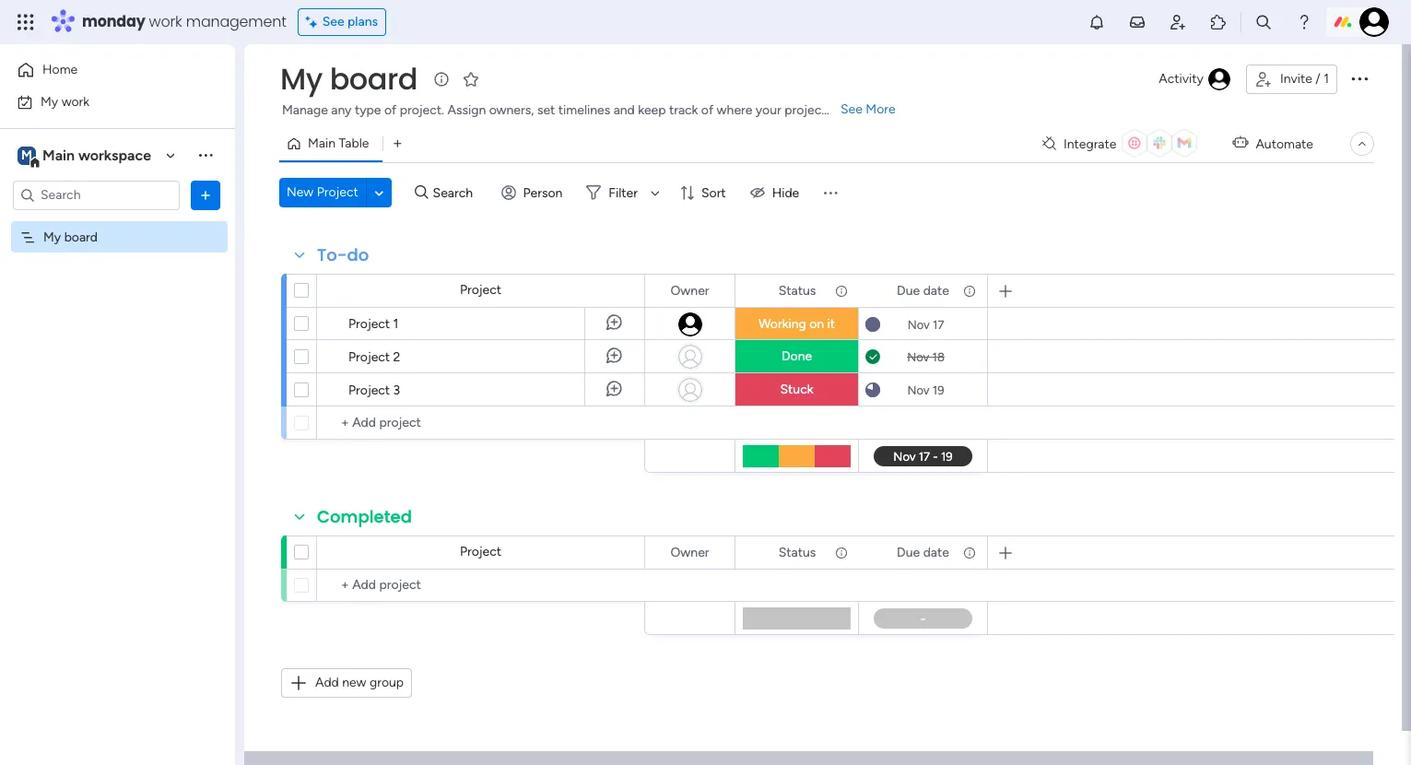 Task type: locate. For each thing, give the bounding box(es) containing it.
main left table
[[308, 135, 336, 151]]

2 date from the top
[[923, 544, 949, 560]]

due date
[[897, 283, 949, 298], [897, 544, 949, 560]]

0 horizontal spatial see
[[322, 14, 344, 29]]

due for first due date field from the bottom of the page
[[897, 544, 920, 560]]

see
[[322, 14, 344, 29], [841, 101, 863, 117]]

board down search in workspace 'field'
[[64, 229, 98, 245]]

menu image
[[821, 183, 840, 202]]

due
[[897, 283, 920, 298], [897, 544, 920, 560]]

Search in workspace field
[[39, 184, 154, 206]]

option
[[0, 220, 235, 224]]

18
[[932, 350, 945, 364]]

1 status from the top
[[779, 283, 816, 298]]

of
[[384, 102, 397, 118], [701, 102, 714, 118]]

project 1
[[348, 316, 399, 332]]

my work
[[41, 94, 90, 109]]

0 vertical spatial work
[[149, 11, 182, 32]]

1 vertical spatial owner
[[671, 544, 709, 560]]

1 due date from the top
[[897, 283, 949, 298]]

v2 done deadline image
[[865, 348, 880, 365]]

plans
[[348, 14, 378, 29]]

0 vertical spatial + add project text field
[[326, 412, 636, 434]]

Due date field
[[892, 281, 954, 301], [892, 542, 954, 563]]

0 vertical spatial due
[[897, 283, 920, 298]]

0 vertical spatial status
[[779, 283, 816, 298]]

2 nov from the top
[[907, 350, 929, 364]]

work right monday
[[149, 11, 182, 32]]

manage any type of project. assign owners, set timelines and keep track of where your project stands.
[[282, 102, 870, 118]]

due date left column information image
[[897, 544, 949, 560]]

inbox image
[[1128, 13, 1147, 31]]

my up manage
[[280, 58, 322, 100]]

see inside button
[[322, 14, 344, 29]]

of right "type"
[[384, 102, 397, 118]]

1 owner from the top
[[671, 283, 709, 298]]

working
[[758, 316, 806, 332]]

1 date from the top
[[923, 283, 949, 298]]

2 status field from the top
[[774, 542, 821, 563]]

0 vertical spatial 1
[[1324, 71, 1329, 87]]

jacob simon image
[[1360, 7, 1389, 37]]

main for main table
[[308, 135, 336, 151]]

add view image
[[394, 137, 401, 151]]

2 due from the top
[[897, 544, 920, 560]]

2 owner from the top
[[671, 544, 709, 560]]

due date field up nov 17
[[892, 281, 954, 301]]

board inside list box
[[64, 229, 98, 245]]

home button
[[11, 55, 198, 85]]

1 horizontal spatial see
[[841, 101, 863, 117]]

2 of from the left
[[701, 102, 714, 118]]

invite / 1
[[1280, 71, 1329, 87]]

my board inside my board list box
[[43, 229, 98, 245]]

project.
[[400, 102, 444, 118]]

1 vertical spatial 1
[[393, 316, 399, 332]]

0 vertical spatial my board
[[280, 58, 418, 100]]

2 due date from the top
[[897, 544, 949, 560]]

assign
[[447, 102, 486, 118]]

due date up nov 17
[[897, 283, 949, 298]]

0 horizontal spatial board
[[64, 229, 98, 245]]

1 horizontal spatial my board
[[280, 58, 418, 100]]

date for first due date field from the bottom of the page
[[923, 544, 949, 560]]

see more
[[841, 101, 896, 117]]

hide
[[772, 185, 799, 200]]

new
[[342, 675, 366, 690]]

1
[[1324, 71, 1329, 87], [393, 316, 399, 332]]

activity
[[1159, 71, 1204, 87]]

owners,
[[489, 102, 534, 118]]

project inside button
[[317, 184, 358, 200]]

0 vertical spatial date
[[923, 283, 949, 298]]

0 horizontal spatial work
[[61, 94, 90, 109]]

1 vertical spatial due date
[[897, 544, 949, 560]]

work inside button
[[61, 94, 90, 109]]

status field for completed
[[774, 542, 821, 563]]

main
[[308, 135, 336, 151], [42, 146, 75, 164]]

work for monday
[[149, 11, 182, 32]]

nov left 17
[[908, 318, 930, 331]]

Status field
[[774, 281, 821, 301], [774, 542, 821, 563]]

new project button
[[279, 178, 366, 207]]

your
[[756, 102, 781, 118]]

1 vertical spatial date
[[923, 544, 949, 560]]

0 vertical spatial nov
[[908, 318, 930, 331]]

1 vertical spatial due date field
[[892, 542, 954, 563]]

workspace
[[78, 146, 151, 164]]

0 horizontal spatial of
[[384, 102, 397, 118]]

my down search in workspace 'field'
[[43, 229, 61, 245]]

my board down search in workspace 'field'
[[43, 229, 98, 245]]

owner
[[671, 283, 709, 298], [671, 544, 709, 560]]

1 vertical spatial work
[[61, 94, 90, 109]]

0 horizontal spatial my board
[[43, 229, 98, 245]]

1 right "/"
[[1324, 71, 1329, 87]]

Owner field
[[666, 281, 714, 301], [666, 542, 714, 563]]

1 vertical spatial see
[[841, 101, 863, 117]]

2 status from the top
[[779, 544, 816, 560]]

due up nov 17
[[897, 283, 920, 298]]

nov left the '18'
[[907, 350, 929, 364]]

2 due date field from the top
[[892, 542, 954, 563]]

main inside button
[[308, 135, 336, 151]]

board up "type"
[[330, 58, 418, 100]]

my board up any
[[280, 58, 418, 100]]

due date field left column information image
[[892, 542, 954, 563]]

invite
[[1280, 71, 1312, 87]]

activity button
[[1151, 65, 1239, 94]]

nov 17
[[908, 318, 944, 331]]

my down home
[[41, 94, 58, 109]]

see left plans
[[322, 14, 344, 29]]

options image
[[1348, 67, 1371, 89]]

add to favorites image
[[462, 70, 480, 88]]

1 due from the top
[[897, 283, 920, 298]]

To-do field
[[312, 243, 374, 267]]

1 horizontal spatial work
[[149, 11, 182, 32]]

of right track
[[701, 102, 714, 118]]

0 horizontal spatial 1
[[393, 316, 399, 332]]

3
[[393, 383, 400, 398]]

main right "workspace" icon
[[42, 146, 75, 164]]

1 vertical spatial my board
[[43, 229, 98, 245]]

0 vertical spatial due date field
[[892, 281, 954, 301]]

date
[[923, 283, 949, 298], [923, 544, 949, 560]]

1 horizontal spatial 1
[[1324, 71, 1329, 87]]

due date for 1st due date field from the top
[[897, 283, 949, 298]]

timelines
[[558, 102, 610, 118]]

1 horizontal spatial of
[[701, 102, 714, 118]]

group
[[370, 675, 404, 690]]

my
[[280, 58, 322, 100], [41, 94, 58, 109], [43, 229, 61, 245]]

0 vertical spatial see
[[322, 14, 344, 29]]

1 vertical spatial due
[[897, 544, 920, 560]]

1 vertical spatial status field
[[774, 542, 821, 563]]

to-
[[317, 243, 347, 266]]

due left column information image
[[897, 544, 920, 560]]

my board
[[280, 58, 418, 100], [43, 229, 98, 245]]

1 vertical spatial board
[[64, 229, 98, 245]]

1 horizontal spatial main
[[308, 135, 336, 151]]

angle down image
[[375, 186, 384, 200]]

select product image
[[17, 13, 35, 31]]

main inside workspace selection element
[[42, 146, 75, 164]]

status
[[779, 283, 816, 298], [779, 544, 816, 560]]

1 vertical spatial owner field
[[666, 542, 714, 563]]

date left column information image
[[923, 544, 949, 560]]

1 vertical spatial status
[[779, 544, 816, 560]]

project
[[317, 184, 358, 200], [460, 282, 501, 298], [348, 316, 390, 332], [348, 349, 390, 365], [348, 383, 390, 398], [460, 544, 501, 559]]

v2 search image
[[415, 182, 428, 203]]

0 vertical spatial owner
[[671, 283, 709, 298]]

filter button
[[579, 178, 666, 207]]

My board field
[[276, 58, 422, 100]]

1 nov from the top
[[908, 318, 930, 331]]

column information image for to-do
[[834, 283, 849, 298]]

on
[[809, 316, 824, 332]]

0 horizontal spatial main
[[42, 146, 75, 164]]

0 vertical spatial owner field
[[666, 281, 714, 301]]

1 inside button
[[1324, 71, 1329, 87]]

1 vertical spatial + add project text field
[[326, 574, 636, 596]]

manage
[[282, 102, 328, 118]]

integrate
[[1064, 136, 1117, 152]]

+ Add project text field
[[326, 412, 636, 434], [326, 574, 636, 596]]

add new group
[[315, 675, 404, 690]]

2 vertical spatial nov
[[907, 383, 930, 397]]

sort
[[701, 185, 726, 200]]

project 3
[[348, 383, 400, 398]]

status for to-do
[[779, 283, 816, 298]]

work
[[149, 11, 182, 32], [61, 94, 90, 109]]

0 vertical spatial status field
[[774, 281, 821, 301]]

1 vertical spatial nov
[[907, 350, 929, 364]]

0 vertical spatial due date
[[897, 283, 949, 298]]

track
[[669, 102, 698, 118]]

nov left 19
[[907, 383, 930, 397]]

done
[[782, 348, 812, 364]]

0 vertical spatial board
[[330, 58, 418, 100]]

collapse board header image
[[1355, 136, 1370, 151]]

1 status field from the top
[[774, 281, 821, 301]]

my inside list box
[[43, 229, 61, 245]]

date up 17
[[923, 283, 949, 298]]

1 up 2
[[393, 316, 399, 332]]

board
[[330, 58, 418, 100], [64, 229, 98, 245]]

home
[[42, 62, 78, 77]]

Completed field
[[312, 505, 417, 529]]

see left more
[[841, 101, 863, 117]]

nov
[[908, 318, 930, 331], [907, 350, 929, 364], [907, 383, 930, 397]]

search everything image
[[1254, 13, 1273, 31]]

working on it
[[758, 316, 835, 332]]

column information image
[[834, 283, 849, 298], [962, 283, 977, 298], [834, 545, 849, 560]]

work down home
[[61, 94, 90, 109]]



Task type: vqa. For each thing, say whether or not it's contained in the screenshot.
TAB
no



Task type: describe. For each thing, give the bounding box(es) containing it.
person button
[[494, 178, 574, 207]]

invite / 1 button
[[1246, 65, 1337, 94]]

any
[[331, 102, 352, 118]]

it
[[827, 316, 835, 332]]

my board list box
[[0, 218, 235, 501]]

project
[[785, 102, 826, 118]]

autopilot image
[[1233, 131, 1248, 155]]

1 + add project text field from the top
[[326, 412, 636, 434]]

see for see more
[[841, 101, 863, 117]]

main for main workspace
[[42, 146, 75, 164]]

3 nov from the top
[[907, 383, 930, 397]]

filter
[[609, 185, 638, 200]]

add new group button
[[281, 668, 412, 698]]

hide button
[[743, 178, 810, 207]]

2
[[393, 349, 400, 365]]

1 horizontal spatial board
[[330, 58, 418, 100]]

nov 19
[[907, 383, 944, 397]]

apps image
[[1209, 13, 1228, 31]]

management
[[186, 11, 286, 32]]

see more link
[[839, 100, 897, 119]]

/
[[1316, 71, 1321, 87]]

automate
[[1256, 136, 1313, 152]]

status field for to-do
[[774, 281, 821, 301]]

work for my
[[61, 94, 90, 109]]

dapulse integrations image
[[1042, 137, 1056, 151]]

due for 1st due date field from the top
[[897, 283, 920, 298]]

Search field
[[428, 180, 483, 206]]

19
[[933, 383, 944, 397]]

stands.
[[830, 102, 870, 118]]

stuck
[[780, 382, 813, 397]]

status for completed
[[779, 544, 816, 560]]

see plans button
[[297, 8, 386, 36]]

1 due date field from the top
[[892, 281, 954, 301]]

2 + add project text field from the top
[[326, 574, 636, 596]]

arrow down image
[[644, 182, 666, 204]]

add
[[315, 675, 339, 690]]

workspace options image
[[196, 146, 215, 164]]

m
[[21, 147, 32, 163]]

see plans
[[322, 14, 378, 29]]

invite members image
[[1169, 13, 1187, 31]]

type
[[355, 102, 381, 118]]

notifications image
[[1088, 13, 1106, 31]]

table
[[339, 135, 369, 151]]

main workspace
[[42, 146, 151, 164]]

more
[[866, 101, 896, 117]]

main table button
[[279, 129, 383, 159]]

workspace image
[[18, 145, 36, 165]]

workspace selection element
[[18, 144, 154, 168]]

1 of from the left
[[384, 102, 397, 118]]

my inside button
[[41, 94, 58, 109]]

completed
[[317, 505, 412, 528]]

sort button
[[672, 178, 737, 207]]

keep
[[638, 102, 666, 118]]

nov for 2
[[907, 350, 929, 364]]

set
[[537, 102, 555, 118]]

date for 1st due date field from the top
[[923, 283, 949, 298]]

column information image
[[962, 545, 977, 560]]

help image
[[1295, 13, 1313, 31]]

new project
[[287, 184, 358, 200]]

show board description image
[[430, 70, 453, 88]]

monday
[[82, 11, 145, 32]]

to-do
[[317, 243, 369, 266]]

due date for first due date field from the bottom of the page
[[897, 544, 949, 560]]

monday work management
[[82, 11, 286, 32]]

2 owner field from the top
[[666, 542, 714, 563]]

main table
[[308, 135, 369, 151]]

person
[[523, 185, 563, 200]]

new
[[287, 184, 314, 200]]

17
[[933, 318, 944, 331]]

see for see plans
[[322, 14, 344, 29]]

nov 18
[[907, 350, 945, 364]]

do
[[347, 243, 369, 266]]

column information image for completed
[[834, 545, 849, 560]]

project 2
[[348, 349, 400, 365]]

1 owner field from the top
[[666, 281, 714, 301]]

where
[[717, 102, 753, 118]]

nov for 1
[[908, 318, 930, 331]]

and
[[614, 102, 635, 118]]

options image
[[196, 186, 215, 204]]

my work button
[[11, 87, 198, 117]]



